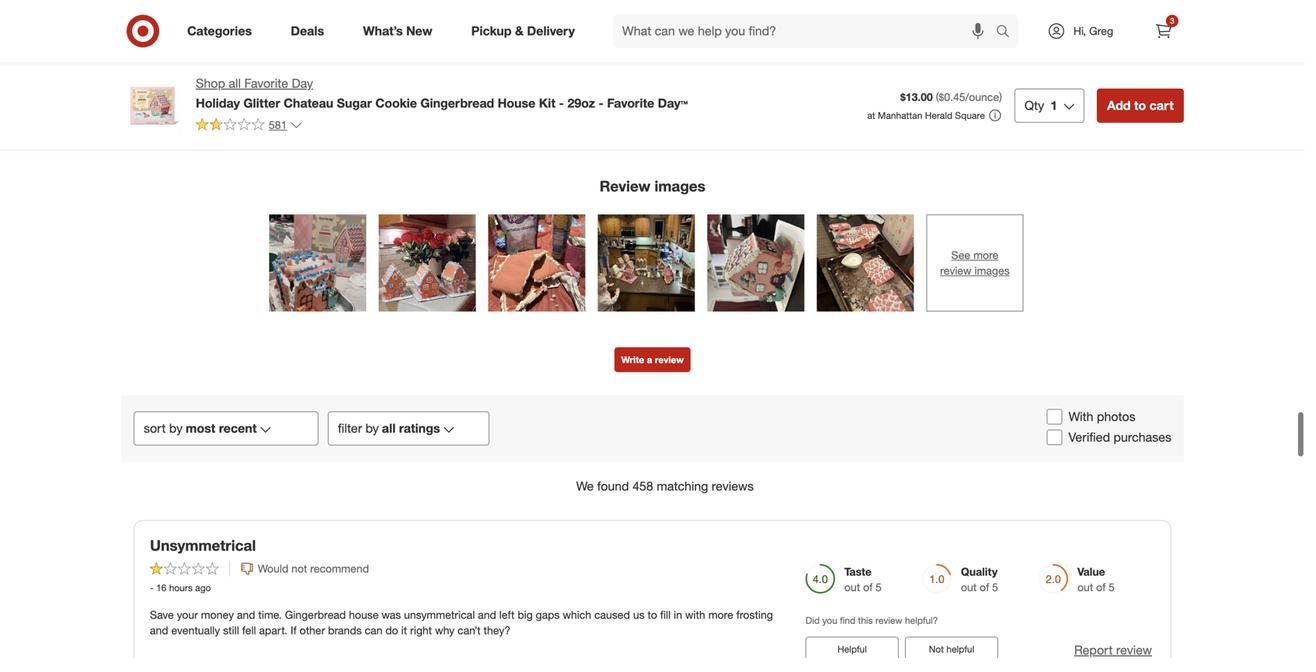 Task type: locate. For each thing, give the bounding box(es) containing it.
of for quality
[[980, 581, 990, 594]]

of down value
[[1097, 581, 1106, 594]]

guest review image 5 of 12, zoom in image
[[708, 214, 805, 312]]

2 out from the left
[[961, 581, 977, 594]]

of inside taste out of 5
[[864, 581, 873, 594]]

review right a
[[655, 354, 684, 366]]

1 of from the left
[[864, 581, 873, 594]]

review images
[[600, 177, 706, 195]]

quality out of 5
[[961, 565, 999, 594]]

581
[[672, 60, 690, 73], [269, 118, 287, 132]]

gaps
[[536, 608, 560, 622]]

29oz
[[568, 95, 595, 111]]

2 of from the left
[[980, 581, 990, 594]]

581 inside 581 link
[[269, 118, 287, 132]]

1 vertical spatial favorite
[[607, 95, 655, 111]]

all right the 'filter'
[[382, 421, 396, 436]]

to left fill
[[648, 608, 658, 622]]

- right kit
[[559, 95, 564, 111]]

and down save
[[150, 624, 168, 637]]

0 vertical spatial favorite
[[244, 76, 288, 91]]

recommend
[[830, 43, 901, 58], [310, 562, 369, 576]]

2 horizontal spatial of
[[1097, 581, 1106, 594]]

0 horizontal spatial 5
[[876, 581, 882, 594]]

unsymmetrical
[[150, 537, 256, 555]]

at manhattan herald square
[[868, 110, 986, 121]]

0 horizontal spatial all
[[229, 76, 241, 91]]

more right see
[[974, 248, 999, 262]]

0 horizontal spatial by
[[169, 421, 183, 436]]

image of holiday glitter chateau sugar cookie gingerbread house kit - 29oz - favorite day™ image
[[121, 75, 183, 137]]

0 vertical spatial all
[[229, 76, 241, 91]]

0 vertical spatial images
[[655, 177, 706, 195]]

1 horizontal spatial favorite
[[607, 95, 655, 111]]

1 horizontal spatial by
[[366, 421, 379, 436]]

1 by from the left
[[169, 421, 183, 436]]

- right 29oz at the left top
[[599, 95, 604, 111]]

all inside 'shop all favorite day holiday glitter chateau sugar cookie gingerbread house kit - 29oz - favorite day™'
[[229, 76, 241, 91]]

1 out from the left
[[845, 581, 861, 594]]

out for value out of 5
[[1078, 581, 1094, 594]]

recommend right not
[[310, 562, 369, 576]]

right
[[410, 624, 432, 637]]

2 by from the left
[[366, 421, 379, 436]]

your
[[177, 608, 198, 622]]

out inside taste out of 5
[[845, 581, 861, 594]]

5 for quality out of 5
[[993, 581, 999, 594]]

to
[[1135, 98, 1147, 113], [648, 608, 658, 622]]

by for sort by
[[169, 421, 183, 436]]

out down value
[[1078, 581, 1094, 594]]

1 horizontal spatial 5
[[993, 581, 999, 594]]

matching
[[657, 479, 709, 494]]

5 up report review "button"
[[1109, 581, 1115, 594]]

cookie
[[376, 95, 417, 111]]

review down see
[[941, 264, 972, 277]]

5 inside quality out of 5
[[993, 581, 999, 594]]

see more review images button
[[927, 214, 1024, 312]]

1 horizontal spatial of
[[980, 581, 990, 594]]

by
[[169, 421, 183, 436], [366, 421, 379, 436]]

1 horizontal spatial to
[[1135, 98, 1147, 113]]

3 5 from the left
[[1109, 581, 1115, 594]]

money
[[201, 608, 234, 622]]

1 vertical spatial images
[[975, 264, 1010, 277]]

1 horizontal spatial images
[[975, 264, 1010, 277]]

458
[[633, 479, 654, 494]]

1 horizontal spatial 581
[[672, 60, 690, 73]]

5
[[876, 581, 882, 594], [993, 581, 999, 594], [1109, 581, 1115, 594]]

With photos checkbox
[[1048, 409, 1063, 425]]

review
[[600, 177, 651, 195]]

review
[[941, 264, 972, 277], [655, 354, 684, 366], [876, 615, 903, 627], [1117, 643, 1153, 658]]

5 inside value out of 5
[[1109, 581, 1115, 594]]

ratings right "star"
[[714, 60, 747, 73]]

guest review image 2 of 12, zoom in image
[[379, 214, 476, 312]]

1 vertical spatial to
[[648, 608, 658, 622]]

by right sort
[[169, 421, 183, 436]]

0 horizontal spatial more
[[709, 608, 734, 622]]

recommend up recommendations
[[830, 43, 901, 58]]

1 vertical spatial 581
[[269, 118, 287, 132]]

581 left "star"
[[672, 60, 690, 73]]

favorite left day™
[[607, 95, 655, 111]]

and up fell at the bottom of page
[[237, 608, 255, 622]]

favorite up 'glitter'
[[244, 76, 288, 91]]

with
[[1069, 409, 1094, 424]]

1 vertical spatial ratings
[[399, 421, 440, 436]]

0 horizontal spatial out
[[845, 581, 861, 594]]

hi,
[[1074, 24, 1087, 38]]

guest review image 6 of 12, zoom in image
[[817, 214, 914, 312]]

581 down 'glitter'
[[269, 118, 287, 132]]

1 horizontal spatial and
[[237, 608, 255, 622]]

still
[[223, 624, 239, 637]]

guest review image 1 of 12, zoom in image
[[269, 214, 366, 312]]

more
[[974, 248, 999, 262], [709, 608, 734, 622]]

0 horizontal spatial and
[[150, 624, 168, 637]]

was
[[382, 608, 401, 622]]

1 5 from the left
[[876, 581, 882, 594]]

guest review image 3 of 12, zoom in image
[[489, 214, 586, 312]]

if
[[291, 624, 297, 637]]

herald
[[926, 110, 953, 121]]

deals
[[291, 23, 324, 39]]

of inside value out of 5
[[1097, 581, 1106, 594]]

hi, greg
[[1074, 24, 1114, 38]]

2 horizontal spatial -
[[599, 95, 604, 111]]

greg
[[1090, 24, 1114, 38]]

to right add at the right
[[1135, 98, 1147, 113]]

2 horizontal spatial and
[[478, 608, 497, 622]]

2 horizontal spatial 5
[[1109, 581, 1115, 594]]

day
[[292, 76, 313, 91]]

all right shop
[[229, 76, 241, 91]]

can
[[365, 624, 383, 637]]

of inside quality out of 5
[[980, 581, 990, 594]]

5 inside taste out of 5
[[876, 581, 882, 594]]

0 horizontal spatial gingerbread
[[285, 608, 346, 622]]

ratings
[[714, 60, 747, 73], [399, 421, 440, 436]]

square
[[956, 110, 986, 121]]

3 out from the left
[[1078, 581, 1094, 594]]

out inside quality out of 5
[[961, 581, 977, 594]]

0 vertical spatial recommend
[[830, 43, 901, 58]]

0 vertical spatial 581
[[672, 60, 690, 73]]

did you find this review helpful?
[[806, 615, 939, 627]]

1 vertical spatial more
[[709, 608, 734, 622]]

and up they?
[[478, 608, 497, 622]]

fill
[[661, 608, 671, 622]]

0 horizontal spatial 581
[[269, 118, 287, 132]]

we
[[577, 479, 594, 494]]

more inside see more review images
[[974, 248, 999, 262]]

shop
[[196, 76, 225, 91]]

1 horizontal spatial out
[[961, 581, 977, 594]]

add to cart button
[[1098, 89, 1185, 123]]

filter
[[338, 421, 362, 436]]

1 horizontal spatial gingerbread
[[421, 95, 494, 111]]

caused
[[595, 608, 630, 622]]

ratings right the 'filter'
[[399, 421, 440, 436]]

2 horizontal spatial out
[[1078, 581, 1094, 594]]

verified
[[1069, 430, 1111, 445]]

value out of 5
[[1078, 565, 1115, 594]]

3 of from the left
[[1097, 581, 1106, 594]]

of down taste
[[864, 581, 873, 594]]

-
[[559, 95, 564, 111], [599, 95, 604, 111], [150, 582, 154, 594]]

reviews
[[712, 479, 754, 494]]

581 for 581
[[269, 118, 287, 132]]

shop all favorite day holiday glitter chateau sugar cookie gingerbread house kit - 29oz - favorite day™
[[196, 76, 688, 111]]

favorite
[[244, 76, 288, 91], [607, 95, 655, 111]]

0 horizontal spatial of
[[864, 581, 873, 594]]

helpful
[[838, 643, 867, 655]]

star
[[693, 60, 711, 73]]

by right the 'filter'
[[366, 421, 379, 436]]

eventually
[[171, 624, 220, 637]]

1 vertical spatial recommend
[[310, 562, 369, 576]]

images inside see more review images
[[975, 264, 1010, 277]]

would
[[791, 43, 827, 58]]

0 vertical spatial gingerbread
[[421, 95, 494, 111]]

1 horizontal spatial more
[[974, 248, 999, 262]]

out inside value out of 5
[[1078, 581, 1094, 594]]

0 vertical spatial to
[[1135, 98, 1147, 113]]

2 5 from the left
[[993, 581, 999, 594]]

- left 16
[[150, 582, 154, 594]]

5 for taste out of 5
[[876, 581, 882, 594]]

by for filter by
[[366, 421, 379, 436]]

gingerbread left house at the top left of the page
[[421, 95, 494, 111]]

gingerbread up other
[[285, 608, 346, 622]]

1 horizontal spatial all
[[382, 421, 396, 436]]

5 up "did you find this review helpful?"
[[876, 581, 882, 594]]

of down 'quality'
[[980, 581, 990, 594]]

review right report
[[1117, 643, 1153, 658]]

5 down 'quality'
[[993, 581, 999, 594]]

0 vertical spatial ratings
[[714, 60, 747, 73]]

of
[[864, 581, 873, 594], [980, 581, 990, 594], [1097, 581, 1106, 594]]

1 horizontal spatial recommend
[[830, 43, 901, 58]]

0 horizontal spatial to
[[648, 608, 658, 622]]

out down taste
[[845, 581, 861, 594]]

categories link
[[174, 14, 271, 48]]

1 vertical spatial gingerbread
[[285, 608, 346, 622]]

3
[[1171, 16, 1175, 26]]

1 horizontal spatial ratings
[[714, 60, 747, 73]]

unsymmetrical
[[404, 608, 475, 622]]

Verified purchases checkbox
[[1048, 430, 1063, 446]]

write a review button
[[615, 347, 691, 372]]

can't
[[458, 624, 481, 637]]

recommendations
[[801, 60, 890, 74]]

more right with
[[709, 608, 734, 622]]

helpful
[[947, 643, 975, 655]]

gingerbread
[[421, 95, 494, 111], [285, 608, 346, 622]]

report
[[1075, 643, 1113, 658]]

out down 'quality'
[[961, 581, 977, 594]]

0 vertical spatial more
[[974, 248, 999, 262]]



Task type: describe. For each thing, give the bounding box(es) containing it.
purchases
[[1114, 430, 1172, 445]]

1 vertical spatial all
[[382, 421, 396, 436]]

not
[[929, 643, 944, 655]]

write
[[622, 354, 645, 366]]

see
[[952, 248, 971, 262]]

out for quality out of 5
[[961, 581, 977, 594]]

value
[[1078, 565, 1106, 579]]

new
[[406, 23, 433, 39]]

9
[[769, 43, 776, 58]]

frosting
[[737, 608, 773, 622]]

left
[[500, 608, 515, 622]]

do
[[386, 624, 398, 637]]

not helpful
[[929, 643, 975, 655]]

would not recommend
[[258, 562, 369, 576]]

would
[[258, 562, 289, 576]]

0 horizontal spatial -
[[150, 582, 154, 594]]

what's
[[363, 23, 403, 39]]

house
[[349, 608, 379, 622]]

you
[[823, 615, 838, 627]]

sort by most recent
[[144, 421, 257, 436]]

categories
[[187, 23, 252, 39]]

review inside "button"
[[1117, 643, 1153, 658]]

581 star ratings
[[672, 60, 747, 73]]

holiday
[[196, 95, 240, 111]]

guest review image 4 of 12, zoom in image
[[598, 214, 695, 312]]

add
[[1108, 98, 1131, 113]]

0 horizontal spatial recommend
[[310, 562, 369, 576]]

qty 1
[[1025, 98, 1058, 113]]

ago
[[195, 582, 211, 594]]

qty
[[1025, 98, 1045, 113]]

at
[[868, 110, 876, 121]]

big
[[518, 608, 533, 622]]

which
[[563, 608, 592, 622]]

581 for 581 star ratings
[[672, 60, 690, 73]]

see more review images
[[941, 248, 1010, 277]]

what's new
[[363, 23, 433, 39]]

0 horizontal spatial favorite
[[244, 76, 288, 91]]

gingerbread inside save your money and time. gingerbread house was unsymmetrical and left big gaps which caused us to fill in with more frosting and eventually still fell apart. if other brands can do it right why can't they?
[[285, 608, 346, 622]]

3 link
[[1147, 14, 1181, 48]]

why
[[435, 624, 455, 637]]

/ounce
[[966, 90, 1000, 104]]

more inside save your money and time. gingerbread house was unsymmetrical and left big gaps which caused us to fill in with more frosting and eventually still fell apart. if other brands can do it right why can't they?
[[709, 608, 734, 622]]

quality
[[961, 565, 998, 579]]

sort
[[144, 421, 166, 436]]

5 for value out of 5
[[1109, 581, 1115, 594]]

$0.45
[[939, 90, 966, 104]]

we found 458 matching reviews
[[577, 479, 754, 494]]

it
[[401, 624, 407, 637]]

recent
[[219, 421, 257, 436]]

0 horizontal spatial ratings
[[399, 421, 440, 436]]

pickup & delivery
[[472, 23, 575, 39]]

report review button
[[1075, 641, 1153, 658]]

write a review
[[622, 354, 684, 366]]

apart.
[[259, 624, 288, 637]]

glitter
[[244, 95, 280, 111]]

What can we help you find? suggestions appear below search field
[[613, 14, 1000, 48]]

to inside button
[[1135, 98, 1147, 113]]

)
[[1000, 90, 1003, 104]]

chateau
[[284, 95, 334, 111]]

what's new link
[[350, 14, 452, 48]]

1 horizontal spatial -
[[559, 95, 564, 111]]

gingerbread inside 'shop all favorite day holiday glitter chateau sugar cookie gingerbread house kit - 29oz - favorite day™'
[[421, 95, 494, 111]]

report review
[[1075, 643, 1153, 658]]

of for taste
[[864, 581, 873, 594]]

fell
[[242, 624, 256, 637]]

&
[[515, 23, 524, 39]]

to inside save your money and time. gingerbread house was unsymmetrical and left big gaps which caused us to fill in with more frosting and eventually still fell apart. if other brands can do it right why can't they?
[[648, 608, 658, 622]]

found
[[598, 479, 629, 494]]

review right this
[[876, 615, 903, 627]]

brands
[[328, 624, 362, 637]]

$13.00
[[901, 90, 933, 104]]

out for taste out of 5
[[845, 581, 861, 594]]

deals link
[[278, 14, 344, 48]]

recommend inside 9 % would recommend 445 recommendations
[[830, 43, 901, 58]]

- 16 hours ago
[[150, 582, 211, 594]]

pickup & delivery link
[[458, 14, 595, 48]]

pickup
[[472, 23, 512, 39]]

not helpful button
[[906, 637, 999, 658]]

add to cart
[[1108, 98, 1174, 113]]

cart
[[1150, 98, 1174, 113]]

us
[[633, 608, 645, 622]]

review inside see more review images
[[941, 264, 972, 277]]

1
[[1051, 98, 1058, 113]]

in
[[674, 608, 683, 622]]

search
[[989, 25, 1027, 40]]

16
[[156, 582, 167, 594]]

helpful button
[[806, 637, 899, 658]]

filter by all ratings
[[338, 421, 440, 436]]

save
[[150, 608, 174, 622]]

find
[[840, 615, 856, 627]]

delivery
[[527, 23, 575, 39]]

sugar
[[337, 95, 372, 111]]

0 horizontal spatial images
[[655, 177, 706, 195]]

helpful?
[[905, 615, 939, 627]]

$13.00 ( $0.45 /ounce )
[[901, 90, 1003, 104]]

of for value
[[1097, 581, 1106, 594]]

445
[[780, 60, 798, 74]]

kit
[[539, 95, 556, 111]]

this
[[859, 615, 873, 627]]

taste out of 5
[[845, 565, 882, 594]]



Task type: vqa. For each thing, say whether or not it's contained in the screenshot.
Women's
no



